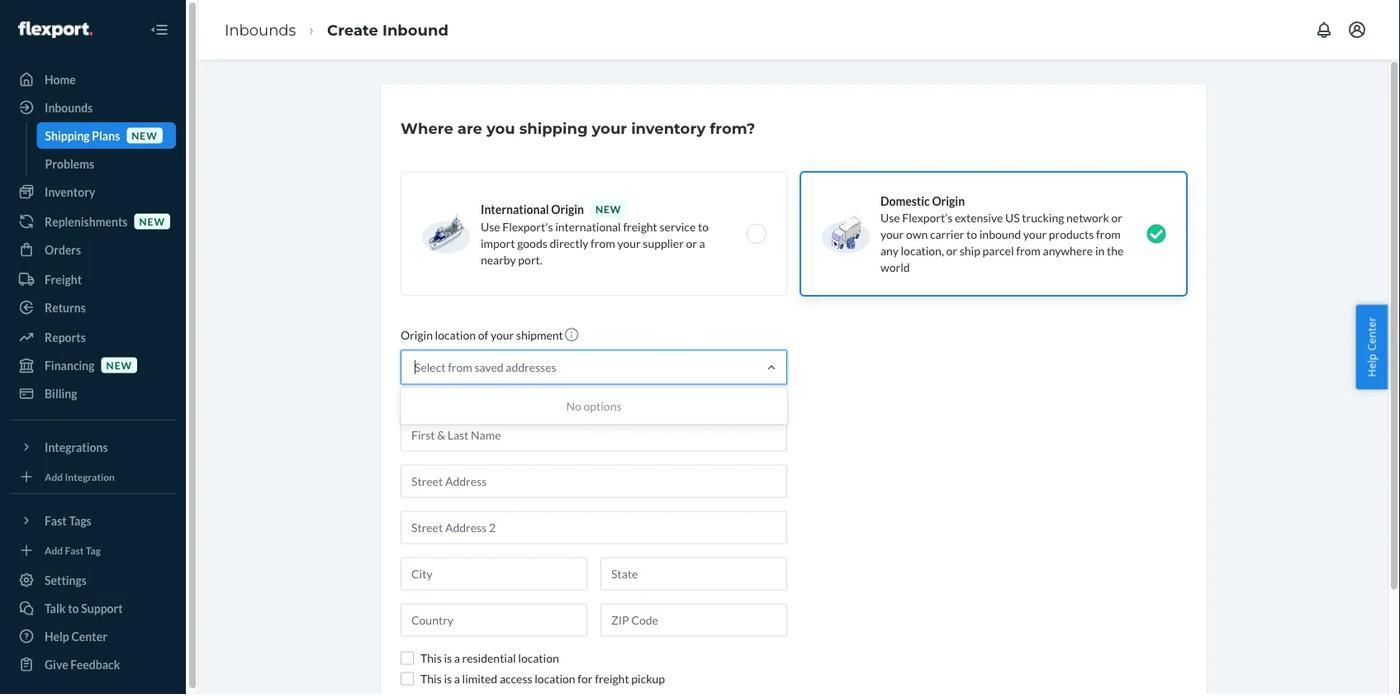 Task type: vqa. For each thing, say whether or not it's contained in the screenshot.
3 foot drop test button at top left
no



Task type: locate. For each thing, give the bounding box(es) containing it.
international origin
[[481, 202, 584, 216]]

talk
[[45, 601, 66, 615]]

1 horizontal spatial origin
[[551, 202, 584, 216]]

0 horizontal spatial to
[[68, 601, 79, 615]]

add for add integration
[[45, 471, 63, 483]]

inventory
[[631, 119, 706, 137]]

help
[[1365, 354, 1380, 377], [45, 629, 69, 643]]

fast left 'tag'
[[65, 544, 84, 556]]

supplier
[[643, 236, 684, 250]]

2 horizontal spatial origin
[[932, 194, 965, 208]]

your inside use flexport's international freight service to import goods directly from your supplier or a nearby port.
[[618, 236, 641, 250]]

0 vertical spatial add
[[45, 471, 63, 483]]

returns
[[45, 300, 86, 314]]

City text field
[[401, 557, 588, 590]]

2 this from the top
[[421, 672, 442, 686]]

home link
[[10, 66, 176, 93]]

0 vertical spatial help
[[1365, 354, 1380, 377]]

1 vertical spatial add
[[45, 544, 63, 556]]

1 vertical spatial help
[[45, 629, 69, 643]]

where
[[401, 119, 453, 137]]

this for this is a limited access location for freight pickup
[[421, 672, 442, 686]]

your up the "any"
[[881, 227, 904, 241]]

origin up the international
[[551, 202, 584, 216]]

products
[[1049, 227, 1094, 241]]

trucking
[[1022, 210, 1065, 224]]

or right network
[[1112, 210, 1123, 224]]

new
[[132, 129, 158, 141], [596, 203, 622, 215], [139, 215, 165, 227], [106, 359, 132, 371]]

2 add from the top
[[45, 544, 63, 556]]

2 horizontal spatial to
[[967, 227, 978, 241]]

add fast tag
[[45, 544, 101, 556]]

new for shipping plans
[[132, 129, 158, 141]]

inbounds inside breadcrumbs navigation
[[225, 21, 296, 39]]

help center link
[[10, 623, 176, 650]]

1 vertical spatial inbounds
[[45, 100, 93, 114]]

create
[[327, 21, 378, 39]]

is
[[444, 651, 452, 665], [444, 672, 452, 686]]

add
[[45, 471, 63, 483], [45, 544, 63, 556]]

anywhere
[[1043, 243, 1093, 257]]

None checkbox
[[401, 652, 414, 665], [401, 672, 414, 685], [401, 652, 414, 665], [401, 672, 414, 685]]

use down domestic
[[881, 210, 900, 224]]

location,
[[901, 243, 944, 257]]

0 vertical spatial is
[[444, 651, 452, 665]]

new up the international
[[596, 203, 622, 215]]

1 horizontal spatial use
[[881, 210, 900, 224]]

or
[[1112, 210, 1123, 224], [686, 236, 697, 250], [947, 243, 958, 257]]

1 horizontal spatial or
[[947, 243, 958, 257]]

a for this is a residential location
[[454, 651, 460, 665]]

integrations button
[[10, 434, 176, 460]]

center
[[1365, 317, 1380, 351], [71, 629, 107, 643]]

fast left tags
[[45, 514, 67, 528]]

1 horizontal spatial help center
[[1365, 317, 1380, 377]]

select
[[415, 360, 446, 374]]

freight up supplier
[[623, 219, 658, 233]]

new for financing
[[106, 359, 132, 371]]

location
[[435, 328, 476, 342], [518, 651, 559, 665], [535, 672, 576, 686]]

inbound
[[980, 227, 1021, 241]]

add up settings
[[45, 544, 63, 556]]

this left residential
[[421, 651, 442, 665]]

2 is from the top
[[444, 672, 452, 686]]

1 horizontal spatial help
[[1365, 354, 1380, 377]]

a left residential
[[454, 651, 460, 665]]

origin up 'flexport's'
[[932, 194, 965, 208]]

1 horizontal spatial inbounds link
[[225, 21, 296, 39]]

1 horizontal spatial center
[[1365, 317, 1380, 351]]

is for limited
[[444, 672, 452, 686]]

no options
[[566, 399, 622, 413]]

location up this is a limited access location for freight pickup
[[518, 651, 559, 665]]

location left for
[[535, 672, 576, 686]]

location left of at the left
[[435, 328, 476, 342]]

1 vertical spatial center
[[71, 629, 107, 643]]

shipping plans
[[45, 128, 120, 143]]

a right supplier
[[700, 236, 705, 250]]

help center
[[1365, 317, 1380, 377], [45, 629, 107, 643]]

0 vertical spatial help center
[[1365, 317, 1380, 377]]

plans
[[92, 128, 120, 143]]

from left saved
[[448, 360, 472, 374]]

0 horizontal spatial or
[[686, 236, 697, 250]]

0 horizontal spatial help center
[[45, 629, 107, 643]]

0 vertical spatial freight
[[623, 219, 658, 233]]

to inside domestic origin use flexport's extensive us trucking network or your own carrier to inbound your products from any location, or ship parcel from anywhere in the world
[[967, 227, 978, 241]]

1 vertical spatial inbounds link
[[10, 94, 176, 121]]

2 vertical spatial location
[[535, 672, 576, 686]]

breadcrumbs navigation
[[212, 6, 462, 54]]

new right plans
[[132, 129, 158, 141]]

0 horizontal spatial help
[[45, 629, 69, 643]]

origin inside domestic origin use flexport's extensive us trucking network or your own carrier to inbound your products from any location, or ship parcel from anywhere in the world
[[932, 194, 965, 208]]

tag
[[86, 544, 101, 556]]

to up ship
[[967, 227, 978, 241]]

add left 'integration'
[[45, 471, 63, 483]]

origin up select
[[401, 328, 433, 342]]

in
[[1096, 243, 1105, 257]]

this left limited at the bottom left of the page
[[421, 672, 442, 686]]

1 horizontal spatial to
[[698, 219, 709, 233]]

1 this from the top
[[421, 651, 442, 665]]

any
[[881, 243, 899, 257]]

from right parcel
[[1017, 243, 1041, 257]]

0 vertical spatial fast
[[45, 514, 67, 528]]

use
[[881, 210, 900, 224], [481, 219, 500, 233]]

give feedback button
[[10, 651, 176, 678]]

new down 'reports' link
[[106, 359, 132, 371]]

0 horizontal spatial inbounds link
[[10, 94, 176, 121]]

pickup
[[632, 672, 665, 686]]

0 vertical spatial inbounds link
[[225, 21, 296, 39]]

inbound
[[383, 21, 449, 39]]

is left residential
[[444, 651, 452, 665]]

give feedback
[[45, 657, 120, 671]]

0 vertical spatial inbounds
[[225, 21, 296, 39]]

or down service
[[686, 236, 697, 250]]

reports
[[45, 330, 86, 344]]

freight
[[623, 219, 658, 233], [595, 672, 629, 686]]

0 horizontal spatial center
[[71, 629, 107, 643]]

to right talk in the left bottom of the page
[[68, 601, 79, 615]]

settings
[[45, 573, 87, 587]]

freight inside use flexport's international freight service to import goods directly from your supplier or a nearby port.
[[623, 219, 658, 233]]

1 is from the top
[[444, 651, 452, 665]]

this
[[421, 651, 442, 665], [421, 672, 442, 686]]

select from saved addresses
[[415, 360, 557, 374]]

domestic origin use flexport's extensive us trucking network or your own carrier to inbound your products from any location, or ship parcel from anywhere in the world
[[881, 194, 1124, 274]]

help center button
[[1356, 305, 1388, 389]]

a for this is a limited access location for freight pickup
[[454, 672, 460, 686]]

from inside use flexport's international freight service to import goods directly from your supplier or a nearby port.
[[591, 236, 615, 250]]

0 horizontal spatial use
[[481, 219, 500, 233]]

0 vertical spatial a
[[700, 236, 705, 250]]

1 vertical spatial a
[[454, 651, 460, 665]]

is left limited at the bottom left of the page
[[444, 672, 452, 686]]

add for add fast tag
[[45, 544, 63, 556]]

1 vertical spatial is
[[444, 672, 452, 686]]

new for international origin
[[596, 203, 622, 215]]

freight
[[45, 272, 82, 286]]

or down carrier
[[947, 243, 958, 257]]

1 vertical spatial help center
[[45, 629, 107, 643]]

your right shipping
[[592, 119, 627, 137]]

from
[[1097, 227, 1121, 241], [591, 236, 615, 250], [1017, 243, 1041, 257], [448, 360, 472, 374]]

goods
[[517, 236, 548, 250]]

0 horizontal spatial inbounds
[[45, 100, 93, 114]]

0 horizontal spatial origin
[[401, 328, 433, 342]]

new for replenishments
[[139, 215, 165, 227]]

use inside use flexport's international freight service to import goods directly from your supplier or a nearby port.
[[481, 219, 500, 233]]

to right service
[[698, 219, 709, 233]]

2 horizontal spatial or
[[1112, 210, 1123, 224]]

us
[[1006, 210, 1020, 224]]

fast tags button
[[10, 507, 176, 534]]

a inside use flexport's international freight service to import goods directly from your supplier or a nearby port.
[[700, 236, 705, 250]]

add integration
[[45, 471, 115, 483]]

1 vertical spatial this
[[421, 672, 442, 686]]

freight right for
[[595, 672, 629, 686]]

a left limited at the bottom left of the page
[[454, 672, 460, 686]]

2 vertical spatial a
[[454, 672, 460, 686]]

0 vertical spatial center
[[1365, 317, 1380, 351]]

to
[[698, 219, 709, 233], [967, 227, 978, 241], [68, 601, 79, 615]]

your
[[592, 119, 627, 137], [881, 227, 904, 241], [1024, 227, 1047, 241], [618, 236, 641, 250], [491, 328, 514, 342]]

inbounds link
[[225, 21, 296, 39], [10, 94, 176, 121]]

port.
[[518, 252, 543, 266]]

reports link
[[10, 324, 176, 350]]

from down the international
[[591, 236, 615, 250]]

no
[[566, 399, 582, 413]]

fast
[[45, 514, 67, 528], [65, 544, 84, 556]]

returns link
[[10, 294, 176, 321]]

help center inside "link"
[[45, 629, 107, 643]]

your left supplier
[[618, 236, 641, 250]]

freight link
[[10, 266, 176, 293]]

use inside domestic origin use flexport's extensive us trucking network or your own carrier to inbound your products from any location, or ship parcel from anywhere in the world
[[881, 210, 900, 224]]

1 add from the top
[[45, 471, 63, 483]]

or inside use flexport's international freight service to import goods directly from your supplier or a nearby port.
[[686, 236, 697, 250]]

0 vertical spatial this
[[421, 651, 442, 665]]

1 vertical spatial fast
[[65, 544, 84, 556]]

add fast tag link
[[10, 540, 176, 560]]

new up orders link
[[139, 215, 165, 227]]

origin
[[932, 194, 965, 208], [551, 202, 584, 216], [401, 328, 433, 342]]

options
[[584, 399, 622, 413]]

1 horizontal spatial inbounds
[[225, 21, 296, 39]]

use up import
[[481, 219, 500, 233]]



Task type: describe. For each thing, give the bounding box(es) containing it.
help center inside button
[[1365, 317, 1380, 377]]

carrier
[[930, 227, 965, 241]]

shipping
[[520, 119, 588, 137]]

for
[[578, 672, 593, 686]]

where are you shipping your inventory from?
[[401, 119, 756, 137]]

close navigation image
[[150, 20, 169, 40]]

extensive
[[955, 210, 1003, 224]]

Street Address 2 text field
[[401, 511, 788, 544]]

this is a limited access location for freight pickup
[[421, 672, 665, 686]]

origin for international
[[551, 202, 584, 216]]

to inside use flexport's international freight service to import goods directly from your supplier or a nearby port.
[[698, 219, 709, 233]]

international
[[481, 202, 549, 216]]

this is a residential location
[[421, 651, 559, 665]]

billing
[[45, 386, 77, 400]]

domestic
[[881, 194, 930, 208]]

open account menu image
[[1348, 20, 1368, 40]]

integration
[[65, 471, 115, 483]]

your right of at the left
[[491, 328, 514, 342]]

ZIP Code text field
[[601, 604, 788, 637]]

home
[[45, 72, 76, 86]]

you
[[487, 119, 515, 137]]

origin for domestic
[[932, 194, 965, 208]]

integrations
[[45, 440, 108, 454]]

origin location of your shipment
[[401, 328, 563, 342]]

check circle image
[[1147, 224, 1167, 244]]

inbounds link inside breadcrumbs navigation
[[225, 21, 296, 39]]

Street Address text field
[[401, 465, 788, 498]]

add integration link
[[10, 467, 176, 487]]

service
[[660, 219, 696, 233]]

create inbound
[[327, 21, 449, 39]]

from?
[[710, 119, 756, 137]]

international
[[555, 219, 621, 233]]

talk to support
[[45, 601, 123, 615]]

is for residential
[[444, 651, 452, 665]]

parcel
[[983, 243, 1014, 257]]

flexport's
[[503, 219, 553, 233]]

support
[[81, 601, 123, 615]]

access
[[500, 672, 533, 686]]

inventory
[[45, 185, 95, 199]]

open notifications image
[[1315, 20, 1335, 40]]

orders link
[[10, 236, 176, 263]]

center inside "link"
[[71, 629, 107, 643]]

orders
[[45, 243, 81, 257]]

help inside help center button
[[1365, 354, 1380, 377]]

your down "trucking"
[[1024, 227, 1047, 241]]

center inside button
[[1365, 317, 1380, 351]]

tags
[[69, 514, 92, 528]]

fast tags
[[45, 514, 92, 528]]

import
[[481, 236, 515, 250]]

feedback
[[71, 657, 120, 671]]

Country text field
[[401, 604, 588, 637]]

First & Last Name text field
[[401, 419, 788, 452]]

financing
[[45, 358, 95, 372]]

residential
[[462, 651, 516, 665]]

problems link
[[37, 150, 176, 177]]

from up the at top right
[[1097, 227, 1121, 241]]

settings link
[[10, 567, 176, 593]]

own
[[906, 227, 928, 241]]

fast inside dropdown button
[[45, 514, 67, 528]]

1 vertical spatial location
[[518, 651, 559, 665]]

network
[[1067, 210, 1110, 224]]

world
[[881, 260, 910, 274]]

shipment
[[516, 328, 563, 342]]

flexport logo image
[[18, 21, 92, 38]]

limited
[[462, 672, 498, 686]]

to inside button
[[68, 601, 79, 615]]

flexport's
[[903, 210, 953, 224]]

billing link
[[10, 380, 176, 407]]

are
[[458, 119, 483, 137]]

the
[[1107, 243, 1124, 257]]

saved
[[475, 360, 504, 374]]

directly
[[550, 236, 589, 250]]

1 vertical spatial freight
[[595, 672, 629, 686]]

nearby
[[481, 252, 516, 266]]

ship
[[960, 243, 981, 257]]

addresses
[[506, 360, 557, 374]]

0 vertical spatial location
[[435, 328, 476, 342]]

this for this is a residential location
[[421, 651, 442, 665]]

of
[[478, 328, 489, 342]]

help inside help center "link"
[[45, 629, 69, 643]]

give
[[45, 657, 68, 671]]

create inbound link
[[327, 21, 449, 39]]

replenishments
[[45, 214, 128, 228]]

use flexport's international freight service to import goods directly from your supplier or a nearby port.
[[481, 219, 709, 266]]

State text field
[[601, 557, 788, 590]]

talk to support button
[[10, 595, 176, 621]]

inventory link
[[10, 178, 176, 205]]

shipping
[[45, 128, 90, 143]]

problems
[[45, 157, 94, 171]]



